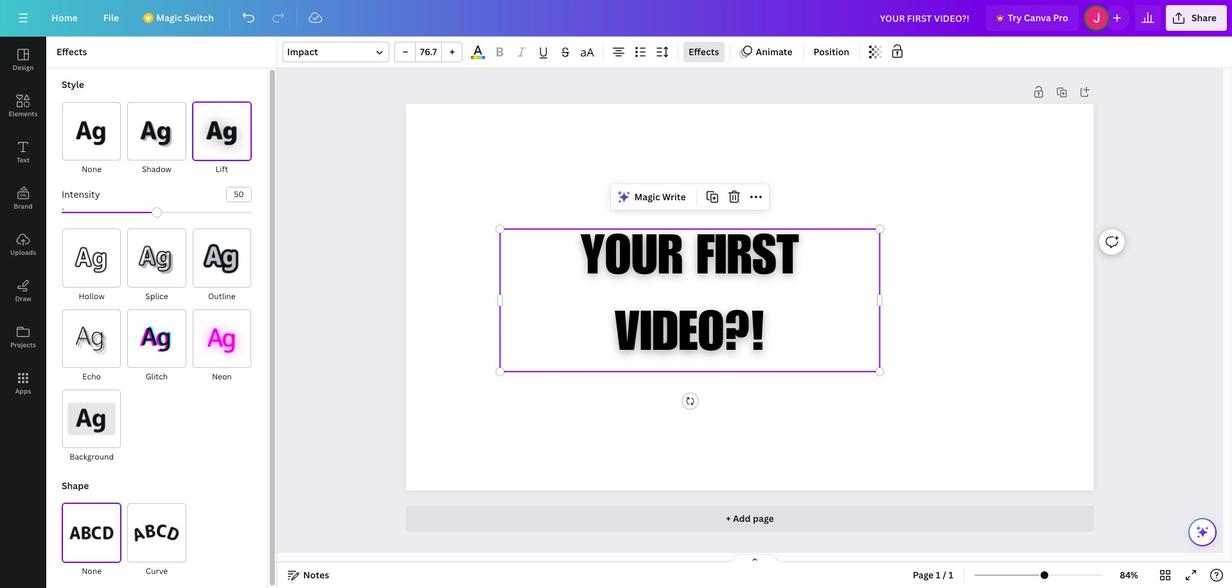 Task type: locate. For each thing, give the bounding box(es) containing it.
magic write button
[[614, 187, 691, 207]]

/
[[943, 569, 947, 581]]

2 effects from the left
[[689, 46, 719, 58]]

file
[[103, 12, 119, 24]]

try canva pro
[[1008, 12, 1068, 24]]

1 1 from the left
[[936, 569, 941, 581]]

magic left write
[[634, 191, 660, 203]]

curve
[[146, 566, 168, 577]]

uploads button
[[0, 222, 46, 268]]

lift
[[216, 164, 228, 175]]

main menu bar
[[0, 0, 1232, 37]]

none for shape
[[82, 566, 102, 577]]

background
[[69, 452, 114, 463]]

magic inside main menu bar
[[156, 12, 182, 24]]

none inside style element
[[82, 164, 102, 175]]

– – number field
[[419, 46, 437, 58]]

1 vertical spatial none button
[[62, 503, 122, 579]]

file button
[[93, 5, 129, 31]]

0 vertical spatial none
[[82, 164, 102, 175]]

brand button
[[0, 175, 46, 222]]

uploads
[[10, 248, 36, 257]]

style element
[[62, 78, 252, 465]]

2 none button from the top
[[62, 503, 122, 579]]

1 horizontal spatial effects
[[689, 46, 719, 58]]

+ add page
[[726, 513, 774, 525]]

effects left animate popup button
[[689, 46, 719, 58]]

page 1 / 1
[[913, 569, 953, 581]]

video?!
[[615, 311, 765, 366]]

Design title text field
[[870, 5, 981, 31]]

splice
[[145, 291, 168, 302]]

curve button
[[127, 503, 187, 579]]

magic left switch at top
[[156, 12, 182, 24]]

1
[[936, 569, 941, 581], [949, 569, 953, 581]]

effects up style
[[57, 46, 87, 58]]

2 none from the top
[[82, 566, 102, 577]]

show pages image
[[724, 554, 786, 564]]

design button
[[0, 37, 46, 83]]

shape
[[62, 480, 89, 492]]

lift button
[[192, 102, 252, 177]]

0 vertical spatial magic
[[156, 12, 182, 24]]

add
[[733, 513, 751, 525]]

Intensity text field
[[227, 188, 251, 202]]

1 none from the top
[[82, 164, 102, 175]]

impact
[[287, 46, 318, 58]]

1 none button from the top
[[62, 102, 122, 177]]

splice button
[[127, 228, 187, 304]]

try canva pro button
[[986, 5, 1079, 31]]

canva assistant image
[[1195, 525, 1210, 540]]

none button down shape
[[62, 503, 122, 579]]

brand
[[14, 202, 33, 211]]

1 vertical spatial magic
[[634, 191, 660, 203]]

1 vertical spatial none
[[82, 566, 102, 577]]

0 horizontal spatial 1
[[936, 569, 941, 581]]

none button up intensity
[[62, 102, 122, 177]]

0 horizontal spatial effects
[[57, 46, 87, 58]]

1 horizontal spatial magic
[[634, 191, 660, 203]]

1 horizontal spatial 1
[[949, 569, 953, 581]]

echo button
[[62, 309, 122, 384]]

page
[[913, 569, 934, 581]]

glitch
[[146, 371, 168, 382]]

none
[[82, 164, 102, 175], [82, 566, 102, 577]]

home
[[51, 12, 78, 24]]

text
[[17, 155, 30, 164]]

0 horizontal spatial magic
[[156, 12, 182, 24]]

apps button
[[0, 360, 46, 407]]

1 left /
[[936, 569, 941, 581]]

shadow
[[142, 164, 172, 175]]

neon
[[212, 371, 232, 382]]

none inside shape element
[[82, 566, 102, 577]]

none button
[[62, 102, 122, 177], [62, 503, 122, 579]]

elements
[[9, 109, 38, 118]]

magic
[[156, 12, 182, 24], [634, 191, 660, 203]]

1 right /
[[949, 569, 953, 581]]

2 1 from the left
[[949, 569, 953, 581]]

effects
[[57, 46, 87, 58], [689, 46, 719, 58]]

apps
[[15, 387, 31, 396]]

try
[[1008, 12, 1022, 24]]

position button
[[809, 42, 855, 62]]

effects inside dropdown button
[[689, 46, 719, 58]]

draw
[[15, 294, 31, 303]]

share
[[1192, 12, 1217, 24]]

echo
[[82, 371, 101, 382]]

0 vertical spatial none button
[[62, 102, 122, 177]]

group
[[394, 42, 463, 62]]

position
[[814, 46, 849, 58]]



Task type: describe. For each thing, give the bounding box(es) containing it.
home link
[[41, 5, 88, 31]]

none button for shape
[[62, 503, 122, 579]]

neon button
[[192, 309, 252, 384]]

share button
[[1166, 5, 1227, 31]]

magic switch
[[156, 12, 214, 24]]

write
[[662, 191, 686, 203]]

switch
[[184, 12, 214, 24]]

effects button
[[684, 42, 724, 62]]

intensity
[[62, 188, 100, 201]]

your
[[581, 234, 683, 289]]

84% button
[[1108, 565, 1150, 586]]

style
[[62, 78, 84, 91]]

draw button
[[0, 268, 46, 314]]

canva
[[1024, 12, 1051, 24]]

projects
[[10, 340, 36, 349]]

animate
[[756, 46, 792, 58]]

impact button
[[283, 42, 389, 62]]

magic switch button
[[134, 5, 224, 31]]

1 effects from the left
[[57, 46, 87, 58]]

animate button
[[735, 42, 798, 62]]

design
[[12, 63, 34, 72]]

hollow button
[[62, 228, 122, 304]]

your first video?!
[[581, 234, 799, 366]]

pro
[[1053, 12, 1068, 24]]

shadow button
[[127, 102, 187, 177]]

84%
[[1120, 569, 1138, 581]]

none button for style
[[62, 102, 122, 177]]

glitch button
[[127, 309, 187, 384]]

side panel tab list
[[0, 37, 46, 407]]

text button
[[0, 129, 46, 175]]

background button
[[62, 389, 122, 465]]

+
[[726, 513, 731, 525]]

shape element
[[62, 480, 252, 579]]

notes
[[303, 569, 329, 581]]

page
[[753, 513, 774, 525]]

elements button
[[0, 83, 46, 129]]

magic for magic write
[[634, 191, 660, 203]]

+ add page button
[[406, 506, 1094, 532]]

first
[[697, 234, 799, 289]]

none for style
[[82, 164, 102, 175]]

notes button
[[283, 565, 334, 586]]

outline button
[[192, 228, 252, 304]]

color range image
[[471, 56, 485, 59]]

magic write
[[634, 191, 686, 203]]

outline
[[208, 291, 236, 302]]

projects button
[[0, 314, 46, 360]]

hollow
[[79, 291, 105, 302]]

magic for magic switch
[[156, 12, 182, 24]]



Task type: vqa. For each thing, say whether or not it's contained in the screenshot.
life,
no



